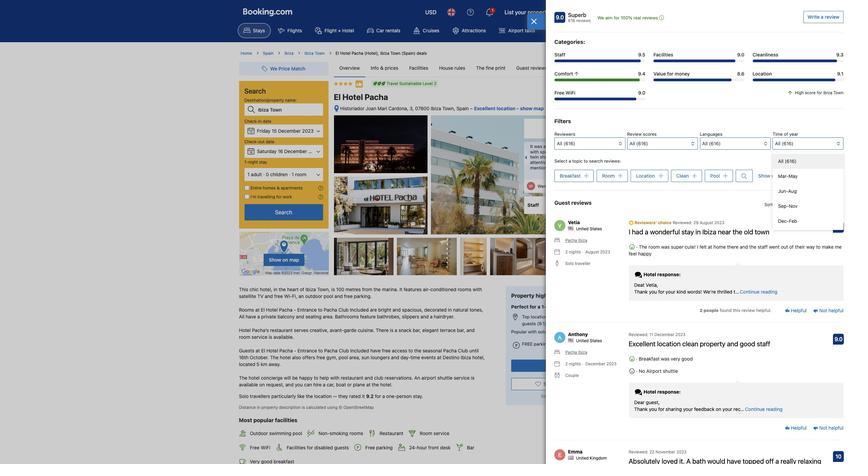 Task type: locate. For each thing, give the bounding box(es) containing it.
reading
[[762, 289, 778, 295], [767, 407, 783, 412]]

24-
[[409, 445, 417, 451]]

0 vertical spatial restaurant
[[270, 328, 293, 333]]

review inside button
[[826, 14, 840, 20]]

guest,
[[647, 400, 660, 406]]

1 vertical spatial thank
[[635, 407, 648, 412]]

…
[[563, 165, 567, 170]]

nights for anthony
[[570, 362, 581, 367]]

recent
[[583, 314, 596, 320]]

2 10 from the top
[[836, 454, 842, 460]]

the up "away."
[[270, 355, 279, 361]]

(616) down languages
[[710, 141, 721, 146]]

shuttle down very
[[664, 369, 679, 374]]

(616) for time of year
[[783, 141, 794, 146]]

2 horizontal spatial hotel
[[587, 144, 597, 149]]

2023 for reviewed: 22 november 2023
[[677, 450, 687, 455]]

states up '2 nights · december 2023'
[[590, 339, 603, 344]]

0 vertical spatial guest
[[517, 65, 530, 71]]

rooms
[[239, 307, 254, 313]]

twin
[[531, 154, 539, 160]]

1 bar, from the left
[[413, 328, 421, 333]]

1 horizontal spatial service
[[434, 431, 450, 437]]

all (616) button up many at the top right
[[555, 138, 626, 150]]

review right this
[[742, 308, 756, 313]]

in inside it was a lovely, immaculate hotel with spacious bedroom and walk-in twin shower room. there many attentive and friendly staff (special mention to eric …
[[600, 149, 603, 154]]

spain link
[[263, 50, 274, 57]]

0 vertical spatial date
[[263, 119, 272, 124]]

thank inside the deat vetia, thank you for your kind words! we're thrilled t… continue reading
[[635, 289, 648, 295]]

1 horizontal spatial town,
[[443, 106, 456, 111]]

search
[[590, 158, 604, 164]]

immaculate
[[562, 144, 585, 149]]

show
[[759, 173, 771, 179], [269, 257, 282, 263]]

solo travellers particularly like the location — they rated it 9.2 for a one-person stay.
[[239, 394, 424, 399]]

rated inside top location: highly rated by recent guests (9.1)
[[565, 314, 575, 320]]

is left 100
[[332, 287, 335, 293]]

property inside list of reviews region
[[701, 340, 726, 348]]

a left one-
[[383, 394, 385, 399]]

1 vertical spatial there
[[376, 328, 389, 333]]

value for money 8.6 meter
[[654, 79, 745, 81]]

you inside the deat vetia, thank you for your kind words! we're thrilled t… continue reading
[[650, 289, 658, 295]]

0 horizontal spatial travellers
[[250, 394, 270, 399]]

ibiza up '2 nights · december 2023'
[[579, 350, 588, 355]]

next image
[[608, 156, 612, 160]]

december for 15
[[278, 128, 301, 134]]

0 horizontal spatial 1-
[[245, 160, 248, 165]]

rated superb element inside the 616 reviews link
[[528, 122, 593, 130]]

1 vertical spatial town,
[[318, 287, 330, 293]]

languages
[[701, 131, 723, 137]]

in inside list of reviews region
[[696, 228, 701, 236]]

2 vertical spatial property
[[262, 405, 278, 410]]

· up feel
[[636, 244, 639, 250]]

& right homes
[[277, 186, 280, 191]]

pacha up the joan
[[365, 92, 388, 102]]

and inside the room was super cute! i felt at home there and the staff went out of their way to make me feel happy
[[741, 244, 749, 250]]

a right had on the right of the page
[[646, 228, 649, 236]]

ibiza down until
[[461, 355, 472, 361]]

reading inside "dear guest, thank you for sharing your feedback on your rec… continue reading"
[[767, 407, 783, 412]]

all for reviewers
[[557, 141, 563, 146]]

1 vertical spatial map
[[290, 257, 299, 263]]

close image
[[532, 19, 538, 24]]

room for room service
[[420, 431, 433, 437]]

0 vertical spatial happy
[[639, 251, 652, 257]]

saved to 7099 lists
[[542, 394, 578, 399]]

thank inside "dear guest, thank you for sharing your feedback on your rec… continue reading"
[[635, 407, 648, 412]]

rooms right smoking
[[350, 431, 364, 437]]

location 9.1 meter
[[753, 79, 844, 81]]

hotel, up tv
[[260, 287, 273, 293]]

the right like
[[306, 394, 313, 399]]

mar-may
[[779, 173, 799, 179]]

list of reviews region
[[551, 211, 849, 464]]

december
[[278, 128, 301, 134], [285, 148, 307, 154], [655, 332, 675, 338], [586, 362, 606, 367]]

are
[[370, 307, 377, 313]]

1 vertical spatial scored 10 element
[[834, 452, 845, 463]]

show inside search section
[[269, 257, 282, 263]]

0 vertical spatial reviewed:
[[673, 220, 693, 226]]

bright
[[379, 307, 392, 313]]

1 horizontal spatial on
[[283, 257, 288, 263]]

night inside search section
[[248, 160, 258, 165]]

1 vertical spatial reading
[[767, 407, 783, 412]]

reading inside the deat vetia, thank you for your kind words! we're thrilled t… continue reading
[[762, 289, 778, 295]]

you down "guest,"
[[650, 407, 658, 412]]

0 vertical spatial rated superb element
[[569, 11, 591, 19]]

people
[[704, 308, 719, 313]]

1 vertical spatial not helpful button
[[814, 425, 844, 432]]

(special
[[586, 160, 602, 165]]

club up 'bathrooms'
[[339, 307, 349, 313]]

1 vertical spatial was
[[662, 244, 670, 250]]

nights for vetia
[[570, 250, 581, 255]]

wi-
[[284, 294, 292, 299]]

in up "friday"
[[259, 119, 262, 124]]

guests
[[523, 321, 536, 326], [335, 445, 349, 451]]

all down time
[[776, 141, 781, 146]]

your inside the deat vetia, thank you for your kind words! we're thrilled t… continue reading
[[666, 289, 676, 295]]

a inside button
[[822, 14, 824, 20]]

pool
[[324, 294, 334, 299], [339, 355, 348, 361], [293, 431, 302, 437]]

solo inside list of reviews region
[[566, 261, 574, 266]]

helpful button
[[786, 307, 807, 314], [786, 425, 807, 432]]

pacha ibiza down anthony
[[566, 350, 588, 355]]

pacha ibiza link for anthony
[[555, 350, 588, 356]]

thank for deat
[[635, 289, 648, 295]]

all (616) down languages
[[703, 141, 721, 146]]

0 vertical spatial i
[[629, 228, 631, 236]]

a inside list of reviews region
[[646, 228, 649, 236]]

2 up couple
[[566, 362, 568, 367]]

for right 9.2
[[375, 394, 381, 399]]

the down club
[[372, 382, 379, 388]]

travelling
[[258, 194, 275, 200]]

hotel up many at the top right
[[587, 144, 597, 149]]

2 vertical spatial 2
[[566, 362, 568, 367]]

it inside it was a lovely, immaculate hotel with spacious bedroom and walk-in twin shower room. there many attentive and friendly staff (special mention to eric …
[[531, 144, 533, 149]]

it inside this chic hotel, in the heart of ibiza town, is 100 metres from the marina. it features air-conditioned rooms with satellite tv and free wi-fi, an outdoor pool and free parking. rooms at el hotel pacha - entrance to pacha club included are bright and spacious, decorated in natural tones, all have a private balcony and seating area. bathrooms feature bathrobes, slippers and a hairdryer. hotel pacha's restaurant serves creative, avant-garde cuisine. there is a snack bar, elegant terrace bar, and room service is available. guests at el hotel pacha - entrance to pacha club included have free access to the seasonal pacha club until 16th october. the hotel also offers free gym, pool area, sun loungers and day-time events at destino ibiza hotel, located 5 km away. the hotel concierge will be happy to help with restaurant and club reservations. an airport shuttle service is available on request, and you can hire a car, boat or plane at the hotel.
[[400, 287, 403, 293]]

all for review scores
[[630, 141, 636, 146]]

august right 29
[[700, 220, 714, 226]]

states
[[590, 227, 603, 232], [590, 339, 603, 344]]

included up the area,
[[351, 348, 369, 354]]

outdoor
[[250, 431, 268, 437]]

to up time
[[409, 348, 413, 354]]

review scores
[[628, 131, 657, 137]]

room
[[603, 173, 615, 179], [420, 431, 433, 437]]

happy inside the room was super cute! i felt at home there and the staff went out of their way to make me feel happy
[[639, 251, 652, 257]]

solo for solo travellers particularly like the location — they rated it 9.2 for a one-person stay.
[[239, 394, 249, 399]]

all (616) for languages
[[703, 141, 721, 146]]

0 vertical spatial have
[[246, 314, 256, 320]]

hotel up available
[[249, 375, 260, 381]]

disabled
[[315, 445, 333, 451]]

1 states from the top
[[590, 227, 603, 232]]

thank down the dear at bottom right
[[635, 407, 648, 412]]

2023
[[302, 128, 314, 134], [309, 148, 320, 154], [715, 220, 725, 226], [601, 250, 611, 255], [676, 332, 686, 338], [607, 362, 617, 367], [677, 450, 687, 455]]

boat
[[336, 382, 346, 388]]

happy up can at the left of page
[[299, 375, 313, 381]]

valign  initial image
[[355, 80, 363, 88]]

100
[[337, 287, 345, 293]]

in right distance
[[257, 405, 261, 410]]

0 vertical spatial shuttle
[[664, 369, 679, 374]]

2 helpful button from the top
[[786, 425, 807, 432]]

1 vertical spatial 10
[[836, 454, 842, 460]]

continue reading link right rec…
[[746, 406, 783, 413]]

with up "tones,"
[[473, 287, 482, 293]]

top
[[523, 314, 530, 320]]

staff down helpful.
[[758, 340, 771, 348]]

2 vertical spatial staff
[[758, 340, 771, 348]]

1 vertical spatial hotel response:
[[643, 389, 681, 395]]

1 horizontal spatial august
[[700, 220, 714, 226]]

0 horizontal spatial search
[[245, 87, 266, 95]]

solo up distance
[[239, 394, 249, 399]]

1 vertical spatial nights
[[570, 362, 581, 367]]

1 vertical spatial pacha ibiza link
[[555, 350, 588, 356]]

you for vetia
[[650, 289, 658, 295]]

airport inside list of reviews region
[[647, 369, 662, 374]]

hairdryer.
[[434, 314, 455, 320]]

attentive
[[531, 160, 549, 165]]

all (616) link
[[773, 154, 844, 169]]

rooms inside this chic hotel, in the heart of ibiza town, is 100 metres from the marina. it features air-conditioned rooms with satellite tv and free wi-fi, an outdoor pool and free parking. rooms at el hotel pacha - entrance to pacha club included are bright and spacious, decorated in natural tones, all have a private balcony and seating area. bathrooms feature bathrobes, slippers and a hairdryer. hotel pacha's restaurant serves creative, avant-garde cuisine. there is a snack bar, elegant terrace bar, and room service is available. guests at el hotel pacha - entrance to pacha club included have free access to the seasonal pacha club until 16th october. the hotel also offers free gym, pool area, sun loungers and day-time events at destino ibiza hotel, located 5 km away. the hotel concierge will be happy to help with restaurant and club reservations. an airport shuttle service is available on request, and you can hire a car, boat or plane at the hotel.
[[458, 287, 472, 293]]

click to open map view image
[[334, 105, 339, 113]]

you inside "dear guest, thank you for sharing your feedback on your rec… continue reading"
[[650, 407, 658, 412]]

facilities
[[275, 417, 298, 424]]

all for time of year
[[776, 141, 781, 146]]

check- for out
[[245, 139, 259, 144]]

kingdom
[[572, 184, 590, 189], [590, 456, 608, 461]]

0 vertical spatial helpful
[[829, 308, 844, 313]]

continue for rec…
[[746, 407, 766, 412]]

facilities 9.0 meter
[[654, 60, 745, 62]]

cruises
[[423, 28, 440, 33]]

-
[[517, 106, 519, 111], [294, 307, 296, 313], [294, 348, 297, 354]]

kingdom inside list of reviews region
[[590, 456, 608, 461]]

2 check- from the top
[[245, 139, 259, 144]]

2 states from the top
[[590, 339, 603, 344]]

of
[[785, 131, 789, 137], [790, 244, 795, 250], [300, 287, 305, 293]]

(616) for reviewers
[[564, 141, 576, 146]]

reviews inside superb 616 reviews
[[577, 18, 591, 23]]

1 vertical spatial helpful
[[829, 425, 844, 431]]

2 helpful from the top
[[829, 425, 844, 431]]

reviews left we
[[577, 18, 591, 23]]

wifi down comfort at right
[[566, 90, 576, 96]]

bedroom
[[560, 149, 579, 154]]

rated left by
[[565, 314, 575, 320]]

pacha ibiza for vetia
[[566, 238, 588, 243]]

search section
[[236, 57, 331, 276]]

1 vertical spatial united states
[[577, 339, 603, 344]]

free wifi 9.0 meter
[[555, 98, 646, 100]]

airport right no at the bottom of page
[[647, 369, 662, 374]]

0 vertical spatial included
[[350, 307, 369, 313]]

1 horizontal spatial out
[[782, 244, 789, 250]]

excellent down "11"
[[629, 340, 656, 348]]

15
[[272, 128, 277, 134], [250, 130, 253, 134]]

december for 11
[[655, 332, 675, 338]]

0 vertical spatial solo
[[566, 261, 574, 266]]

all (616) for reviewers
[[557, 141, 576, 146]]

of inside filter reviews region
[[785, 131, 789, 137]]

bar, right terrace
[[457, 328, 466, 333]]

included
[[350, 307, 369, 313], [351, 348, 369, 354]]

0 horizontal spatial room
[[239, 334, 251, 340]]

feb
[[790, 218, 798, 224]]

value
[[654, 71, 667, 77]]

ibiza up outdoor on the bottom
[[306, 287, 316, 293]]

states down scored 9.5 element
[[590, 227, 603, 232]]

show for show more
[[759, 173, 771, 179]]

reviews left comfort at right
[[531, 65, 548, 71]]

distance in property description is calculated using © openstreetmap
[[239, 405, 374, 410]]

rated superb element
[[569, 11, 591, 19], [528, 122, 593, 130]]

united down emma
[[577, 456, 589, 461]]

car
[[377, 28, 385, 33]]

united kingdom for emma
[[577, 456, 608, 461]]

for inside "dear guest, thank you for sharing your feedback on your rec… continue reading"
[[659, 407, 665, 412]]

particularly
[[272, 394, 296, 399]]

of inside the room was super cute! i felt at home there and the staff went out of their way to make me feel happy
[[790, 244, 795, 250]]

0 vertical spatial it
[[531, 144, 533, 149]]

3 all (616) button from the left
[[701, 138, 772, 150]]

states for anthony
[[590, 339, 603, 344]]

the down had on the right of the page
[[639, 244, 648, 250]]

with up attentive at the right top of the page
[[531, 149, 539, 154]]

0 vertical spatial scored 10 element
[[834, 222, 845, 233]]

1 horizontal spatial it
[[531, 144, 533, 149]]

was inside it was a lovely, immaculate hotel with spacious bedroom and walk-in twin shower room. there many attentive and friendly staff (special mention to eric …
[[535, 144, 543, 149]]

2 up solo traveller
[[566, 250, 568, 255]]

4 all (616) button from the left
[[773, 138, 844, 150]]

popular with solo travellers
[[512, 329, 567, 335]]

in up "hairdryer."
[[448, 307, 452, 313]]

1- down check-out date
[[245, 160, 248, 165]]

2 all (616) button from the left
[[628, 138, 699, 150]]

2 nights from the top
[[570, 362, 581, 367]]

1 horizontal spatial restaurant
[[341, 375, 364, 381]]

1 pacha ibiza link from the top
[[555, 238, 588, 244]]

1 response: from the top
[[658, 272, 681, 278]]

check- down "friday"
[[245, 139, 259, 144]]

ibiza down reviewed: 29 august 2023
[[703, 228, 717, 236]]

in inside search section
[[259, 119, 262, 124]]

pacha ibiza up 2 nights · august 2023
[[566, 238, 588, 243]]

·
[[636, 244, 639, 250], [583, 250, 584, 255], [637, 356, 638, 362], [583, 362, 584, 367], [637, 369, 638, 374]]

(hotel),
[[365, 51, 379, 56]]

club left until
[[458, 348, 469, 354]]

scored 9 element
[[555, 12, 566, 23]]

1 vertical spatial location
[[637, 173, 656, 179]]

2 pacha ibiza from the top
[[566, 350, 588, 355]]

natural
[[454, 307, 469, 313]]

1 vertical spatial continue reading link
[[746, 406, 783, 413]]

0 vertical spatial not helpful button
[[814, 307, 844, 314]]

states for vetia
[[590, 227, 603, 232]]

2 united states from the top
[[577, 339, 603, 344]]

0 horizontal spatial of
[[300, 287, 305, 293]]

staff down review categories element
[[555, 52, 566, 58]]

0 horizontal spatial happy
[[299, 375, 313, 381]]

1 horizontal spatial guest
[[555, 200, 571, 206]]

united states for anthony
[[577, 339, 603, 344]]

near
[[719, 228, 732, 236]]

1 helpful button from the top
[[786, 307, 807, 314]]

all (616) button for review scores
[[628, 138, 699, 150]]

9.0 inside list of reviews region
[[835, 337, 843, 343]]

1 all (616) button from the left
[[555, 138, 626, 150]]

pacha ibiza for anthony
[[566, 350, 588, 355]]

2 vertical spatial was
[[662, 356, 670, 362]]

1 vertical spatial entrance
[[298, 348, 317, 354]]

topic
[[573, 158, 583, 164]]

a inside it was a lovely, immaculate hotel with spacious bedroom and walk-in twin shower room. there many attentive and friendly staff (special mention to eric …
[[544, 144, 546, 149]]

review right the write
[[826, 14, 840, 20]]

airport taxis link
[[494, 23, 541, 38]]

saturday 16 december 2023
[[257, 148, 320, 154]]

an
[[299, 294, 304, 299]]

there inside it was a lovely, immaculate hotel with spacious bedroom and walk-in twin shower room. there many attentive and friendly staff (special mention to eric …
[[570, 154, 582, 160]]

1 pacha ibiza from the top
[[566, 238, 588, 243]]

ibiza
[[285, 51, 294, 56], [305, 51, 314, 56], [381, 51, 390, 56], [824, 90, 833, 95], [431, 106, 441, 111], [703, 228, 717, 236], [579, 238, 588, 243], [306, 287, 316, 293], [579, 350, 588, 355], [461, 355, 472, 361]]

1 helpful from the top
[[829, 308, 844, 313]]

1 vertical spatial facilities
[[410, 65, 429, 71]]

5
[[257, 362, 260, 367]]

staff left went
[[758, 244, 768, 250]]

in up search
[[600, 149, 603, 154]]

0 vertical spatial night
[[248, 160, 258, 165]]

–
[[471, 106, 473, 111]]

thank for dear
[[635, 407, 648, 412]]

we
[[598, 15, 605, 20]]

0 horizontal spatial &
[[277, 186, 280, 191]]

breakfast inside list of reviews region
[[639, 356, 660, 362]]

feel
[[629, 251, 637, 257]]

was inside the room was super cute! i felt at home there and the staff went out of their way to make me feel happy
[[662, 244, 670, 250]]

out right went
[[782, 244, 789, 250]]

included up feature on the bottom of page
[[350, 307, 369, 313]]

1 vertical spatial on
[[260, 382, 265, 388]]

1 vertical spatial room
[[239, 334, 251, 340]]

1 thank from the top
[[635, 289, 648, 295]]

response: for vetia,
[[658, 272, 681, 278]]

2 thank from the top
[[635, 407, 648, 412]]

1 helpful from the top
[[790, 308, 807, 313]]

service up 'desk'
[[434, 431, 450, 437]]

scored 10 element
[[834, 222, 845, 233], [834, 452, 845, 463]]

united kingdom up guest reviews
[[559, 184, 590, 189]]

united up guest reviews
[[559, 184, 571, 189]]

to
[[584, 158, 589, 164], [549, 165, 553, 170], [817, 244, 821, 250], [318, 307, 323, 313], [319, 348, 323, 354], [409, 348, 413, 354], [314, 375, 319, 381], [554, 394, 558, 399]]

area.
[[323, 314, 334, 320]]

1 vertical spatial not helpful
[[819, 425, 844, 431]]

united kingdom inside list of reviews region
[[577, 456, 608, 461]]

in
[[259, 119, 262, 124], [600, 149, 603, 154], [696, 228, 701, 236], [274, 287, 278, 293], [448, 307, 452, 313], [257, 405, 261, 410]]

2 horizontal spatial property
[[701, 340, 726, 348]]

0 vertical spatial stay
[[259, 160, 267, 165]]

· for · breakfast was very good
[[637, 356, 638, 362]]

0 horizontal spatial room
[[420, 431, 433, 437]]

1 nights from the top
[[570, 250, 581, 255]]

at inside the room was super cute! i felt at home there and the staff went out of their way to make me feel happy
[[709, 244, 713, 250]]

0 vertical spatial out
[[259, 139, 265, 144]]

i had a wonderful stay in ibiza near the old town
[[629, 228, 770, 236]]

they
[[339, 394, 348, 399]]

on inside this chic hotel, in the heart of ibiza town, is 100 metres from the marina. it features air-conditioned rooms with satellite tv and free wi-fi, an outdoor pool and free parking. rooms at el hotel pacha - entrance to pacha club included are bright and spacious, decorated in natural tones, all have a private balcony and seating area. bathrooms feature bathrobes, slippers and a hairdryer. hotel pacha's restaurant serves creative, avant-garde cuisine. there is a snack bar, elegant terrace bar, and room service is available. guests at el hotel pacha - entrance to pacha club included have free access to the seasonal pacha club until 16th october. the hotel also offers free gym, pool area, sun loungers and day-time events at destino ibiza hotel, located 5 km away. the hotel concierge will be happy to help with restaurant and club reservations. an airport shuttle service is available on request, and you can hire a car, boat or plane at the hotel.
[[260, 382, 265, 388]]

map up heart
[[290, 257, 299, 263]]

guest reviews (616) link
[[511, 59, 566, 77]]

travellers down available
[[250, 394, 270, 399]]

0 vertical spatial continue
[[741, 289, 760, 295]]

1- inside search section
[[245, 160, 248, 165]]

0 vertical spatial staff
[[555, 52, 566, 58]]

i left felt
[[698, 244, 699, 250]]

continue inside the deat vetia, thank you for your kind words! we're thrilled t… continue reading
[[741, 289, 760, 295]]

bathrooms
[[335, 314, 359, 320]]

1 united states from the top
[[577, 227, 603, 232]]

1 hotel response: from the top
[[643, 272, 681, 278]]

1 scored 10 element from the top
[[834, 222, 845, 233]]

previous image
[[523, 156, 527, 160]]

date for check-in date
[[263, 119, 272, 124]]

all (616) button down 'year'
[[773, 138, 844, 150]]

stay down "saturday"
[[259, 160, 267, 165]]

show inside button
[[759, 173, 771, 179]]

0 horizontal spatial airport
[[509, 28, 524, 33]]

travellers
[[548, 329, 567, 335], [250, 394, 270, 399]]

on inside "dear guest, thank you for sharing your feedback on your rec… continue reading"
[[717, 407, 722, 412]]

1 not from the top
[[820, 308, 828, 313]]

2 not helpful button from the top
[[814, 425, 844, 432]]

marina.
[[382, 287, 399, 293]]

reviews
[[643, 15, 659, 20], [577, 18, 591, 23], [531, 65, 548, 71], [579, 129, 593, 135], [572, 200, 592, 206], [775, 202, 789, 207]]

all (616) down time of year
[[776, 141, 794, 146]]

el hotel pacha
[[334, 92, 388, 102]]

parking
[[377, 445, 393, 451]]

free wifi
[[555, 90, 576, 96], [250, 445, 271, 451]]

reviews for 616 reviews
[[579, 129, 593, 135]]

it
[[531, 144, 533, 149], [400, 287, 403, 293]]

rec…
[[734, 407, 745, 412]]

0 horizontal spatial staff
[[528, 202, 540, 208]]

2 for anthony
[[566, 362, 568, 367]]

2 pacha ibiza link from the top
[[555, 350, 588, 356]]

1 horizontal spatial rooms
[[458, 287, 472, 293]]

1 vertical spatial room
[[420, 431, 433, 437]]

staff
[[576, 160, 585, 165], [758, 244, 768, 250], [758, 340, 771, 348]]

location inside list of reviews region
[[658, 340, 681, 348]]

2 vertical spatial you
[[650, 407, 658, 412]]

excellent inside list of reviews region
[[629, 340, 656, 348]]

reviews for guest reviews
[[572, 200, 592, 206]]

0 vertical spatial wifi
[[566, 90, 576, 96]]

2 response: from the top
[[658, 389, 681, 395]]

solo for solo traveller
[[566, 261, 574, 266]]

day-
[[401, 355, 411, 361]]

property up most popular facilities
[[262, 405, 278, 410]]

0 horizontal spatial breakfast
[[560, 173, 581, 179]]

creative,
[[310, 328, 329, 333]]

hotel response: up vetia,
[[643, 272, 681, 278]]

mar-may link
[[773, 169, 844, 184]]

1 vertical spatial free wifi
[[250, 445, 271, 451]]

1 vertical spatial location
[[658, 340, 681, 348]]

2 vertical spatial on
[[717, 407, 722, 412]]

1 check- from the top
[[245, 119, 259, 124]]

guests inside top location: highly rated by recent guests (9.1)
[[523, 321, 536, 326]]

0 vertical spatial united kingdom
[[559, 184, 590, 189]]

by
[[577, 314, 582, 320]]

2 horizontal spatial free
[[555, 90, 565, 96]]

town left (spain)
[[391, 51, 401, 56]]

on right feedback
[[717, 407, 722, 412]]

(616) up bedroom
[[564, 141, 576, 146]]

0 vertical spatial states
[[590, 227, 603, 232]]

the right the from
[[374, 287, 381, 293]]

1 horizontal spatial night
[[547, 304, 559, 310]]

in down reviewed: 29 august 2023
[[696, 228, 701, 236]]

pacha ibiza
[[566, 238, 588, 243], [566, 350, 588, 355]]

continue inside "dear guest, thank you for sharing your feedback on your rec… continue reading"
[[746, 407, 766, 412]]

0 horizontal spatial service
[[252, 334, 268, 340]]

0 horizontal spatial property
[[262, 405, 278, 410]]

fine
[[486, 65, 495, 71]]

search inside search button
[[275, 209, 293, 216]]

- up also
[[294, 348, 297, 354]]

stay inside search section
[[259, 160, 267, 165]]

2 hotel response: from the top
[[643, 389, 681, 395]]

was left super
[[662, 244, 670, 250]]

1 vertical spatial excellent
[[629, 340, 656, 348]]

all (616) up bedroom
[[557, 141, 576, 146]]

1 10 from the top
[[836, 224, 842, 231]]

all (616) down review scores
[[630, 141, 649, 146]]

el hotel pacha (hotel), ibiza town (spain) deals link
[[336, 51, 427, 56]]

1 horizontal spatial bar,
[[457, 328, 466, 333]]

there down bathrobes, in the left of the page
[[376, 328, 389, 333]]

1 vertical spatial 2
[[700, 308, 703, 313]]

hotel inside it was a lovely, immaculate hotel with spacious bedroom and walk-in twin shower room. there many attentive and friendly staff (special mention to eric …
[[587, 144, 597, 149]]

at right rooms
[[256, 307, 260, 313]]

united kingdom for wendy
[[559, 184, 590, 189]]

1 vertical spatial it
[[400, 287, 403, 293]]

found
[[721, 308, 732, 313]]

location left —
[[315, 394, 332, 399]]

attractions
[[462, 28, 486, 33]]

wonderful
[[651, 228, 681, 236]]

united down anthony
[[577, 339, 589, 344]]



Task type: describe. For each thing, give the bounding box(es) containing it.
a up the location:
[[538, 304, 541, 310]]

pacha up +37
[[566, 238, 578, 243]]

hour
[[417, 445, 427, 451]]

ibiza town
[[305, 51, 325, 56]]

review categories element
[[555, 38, 586, 46]]

hotel up vetia,
[[644, 272, 657, 278]]

one-
[[387, 394, 397, 399]]

time
[[773, 131, 784, 137]]

more
[[772, 173, 784, 179]]

2 vertical spatial -
[[294, 348, 297, 354]]

saved
[[542, 394, 553, 399]]

2 vertical spatial hotel
[[249, 375, 260, 381]]

time
[[411, 355, 420, 361]]

a left car,
[[323, 382, 326, 388]]

for right score
[[818, 90, 823, 95]]

pacha up destino
[[444, 348, 457, 354]]

(616) up may
[[786, 158, 797, 164]]

deals
[[417, 51, 427, 56]]

located
[[239, 362, 256, 367]]

kingdom for wendy
[[572, 184, 590, 189]]

home
[[241, 51, 252, 56]]

0 horizontal spatial hotel,
[[260, 287, 273, 293]]

pacha left (hotel),
[[352, 51, 364, 56]]

the up wi-
[[279, 287, 286, 293]]

destination/property
[[245, 98, 284, 103]]

your right list
[[516, 9, 527, 15]]

reviews for guest reviews (616)
[[531, 65, 548, 71]]

0 vertical spatial airport
[[509, 28, 524, 33]]

to up hire
[[314, 375, 319, 381]]

hotel response: for guest,
[[643, 389, 681, 395]]

2 bar, from the left
[[457, 328, 466, 333]]

booking.com image
[[243, 8, 292, 16]]

staff inside it was a lovely, immaculate hotel with spacious bedroom and walk-in twin shower room. there many attentive and friendly staff (special mention to eric …
[[576, 160, 585, 165]]

hotel up overview
[[341, 51, 351, 56]]

free up loungers
[[382, 348, 391, 354]]

to down creative,
[[319, 348, 323, 354]]

aug
[[789, 188, 798, 194]]

club down garde
[[339, 348, 349, 354]]

flights link
[[272, 23, 308, 38]]

select
[[555, 158, 568, 164]]

at up october.
[[256, 348, 260, 354]]

2 horizontal spatial pool
[[339, 355, 348, 361]]

hotel up the historiador
[[343, 92, 363, 102]]

· right +37
[[583, 250, 584, 255]]

and up select a topic to search reviews:
[[580, 149, 588, 154]]

pacha up gym,
[[324, 348, 338, 354]]

0 vertical spatial search
[[245, 87, 266, 95]]

0 horizontal spatial free
[[250, 445, 260, 451]]

clean
[[683, 340, 699, 348]]

2023 for reviewed: 29 august 2023
[[715, 220, 725, 226]]

comfort
[[555, 71, 574, 77]]

and down the will
[[286, 382, 294, 388]]

stays link
[[238, 23, 271, 38]]

property
[[512, 293, 535, 299]]

and up bathrobes, in the left of the page
[[393, 307, 401, 313]]

continue reading link for deat vetia, thank you for your kind words! we're thrilled t… continue reading
[[741, 289, 778, 296]]

for inside the deat vetia, thank you for your kind words! we're thrilled t… continue reading
[[659, 289, 665, 295]]

1 horizontal spatial &
[[381, 65, 384, 71]]

9.1
[[838, 71, 844, 77]]

all (616) for review scores
[[630, 141, 649, 146]]

0 horizontal spatial august
[[586, 250, 600, 255]]

to left the 7099
[[554, 394, 558, 399]]

slippers
[[402, 314, 420, 320]]

0 vertical spatial town,
[[443, 106, 456, 111]]

your left rec…
[[723, 407, 733, 412]]

1 not helpful button from the top
[[814, 307, 844, 314]]

the inside the room was super cute! i felt at home there and the staff went out of their way to make me feel happy
[[750, 244, 757, 250]]

& inside search section
[[277, 186, 280, 191]]

2 vertical spatial location
[[315, 394, 332, 399]]

the up time
[[415, 348, 422, 354]]

1 vertical spatial restaurant
[[341, 375, 364, 381]]

1 horizontal spatial 15
[[272, 128, 277, 134]]

ibiza link
[[285, 50, 294, 57]]

0 vertical spatial free wifi
[[555, 90, 576, 96]]

tones,
[[470, 307, 484, 313]]

3,
[[410, 106, 414, 111]]

ibiza right ibiza link
[[305, 51, 314, 56]]

historiador
[[340, 106, 365, 111]]

stay inside list of reviews region
[[682, 228, 695, 236]]

0 horizontal spatial rooms
[[350, 431, 364, 437]]

pacha up also
[[280, 348, 293, 354]]

on inside search section
[[283, 257, 288, 263]]

concierge
[[261, 375, 283, 381]]

9.0 inside scored 9 element
[[556, 14, 564, 20]]

i inside the room was super cute! i felt at home there and the staff went out of their way to make me feel happy
[[698, 244, 699, 250]]

cuisine.
[[358, 328, 375, 333]]

to up 'seating'
[[318, 307, 323, 313]]

reviews:
[[605, 158, 622, 164]]

hotel left "pacha's"
[[239, 328, 251, 333]]

may
[[789, 173, 799, 179]]

2 people found this review helpful.
[[700, 308, 772, 313]]

0 vertical spatial entrance
[[298, 307, 317, 313]]

free left wi-
[[274, 294, 283, 299]]

a left snack
[[395, 328, 398, 333]]

of inside this chic hotel, in the heart of ibiza town, is 100 metres from the marina. it features air-conditioned rooms with satellite tv and free wi-fi, an outdoor pool and free parking. rooms at el hotel pacha - entrance to pacha club included are bright and spacious, decorated in natural tones, all have a private balcony and seating area. bathrooms feature bathrobes, slippers and a hairdryer. hotel pacha's restaurant serves creative, avant-garde cuisine. there is a snack bar, elegant terrace bar, and room service is available. guests at el hotel pacha - entrance to pacha club included have free access to the seasonal pacha club until 16th october. the hotel also offers free gym, pool area, sun loungers and day-time events at destino ibiza hotel, located 5 km away. the hotel concierge will be happy to help with restaurant and club reservations. an airport shuttle service is available on request, and you can hire a car, boat or plane at the hotel.
[[300, 287, 305, 293]]

friday
[[257, 128, 271, 134]]

1 horizontal spatial pool
[[324, 294, 334, 299]]

reviewed: for 10
[[629, 450, 649, 455]]

0 vertical spatial august
[[700, 220, 714, 226]]

seating
[[306, 314, 322, 320]]

ibiza up 2 nights · august 2023
[[579, 238, 588, 243]]

at down the seasonal at bottom
[[438, 355, 442, 361]]

all up more
[[779, 158, 784, 164]]

2023 for friday 15 december 2023
[[302, 128, 314, 134]]

2 helpful from the top
[[790, 425, 807, 431]]

traveller
[[576, 261, 591, 266]]

reading for deat vetia, thank you for your kind words! we're thrilled t… continue reading
[[762, 289, 778, 295]]

1 vertical spatial included
[[351, 348, 369, 354]]

property for distance in property description is calculated using © openstreetmap
[[262, 405, 278, 410]]

2 vertical spatial pool
[[293, 431, 302, 437]]

excellent location - show map button
[[475, 106, 544, 111]]

all (616) button for languages
[[701, 138, 772, 150]]

choice
[[659, 220, 672, 226]]

pacha up balcony
[[279, 307, 293, 313]]

united for emma
[[577, 456, 589, 461]]

october.
[[250, 355, 269, 361]]

2 not from the top
[[820, 425, 828, 431]]

all (616) up mar-may
[[779, 158, 797, 164]]

for inside button
[[614, 15, 620, 20]]

for left disabled at the bottom left
[[307, 445, 313, 451]]

reserve
[[551, 363, 569, 369]]

like
[[298, 394, 305, 399]]

couple
[[566, 373, 580, 378]]

apartments
[[281, 186, 303, 191]]

ibiza right the 07800
[[431, 106, 441, 111]]

©
[[339, 405, 343, 410]]

1 vertical spatial staff
[[528, 202, 540, 208]]

0 horizontal spatial good
[[682, 356, 694, 362]]

united for anthony
[[577, 339, 589, 344]]

response: for guest,
[[658, 389, 681, 395]]

with inside it was a lovely, immaculate hotel with spacious bedroom and walk-in twin shower room. there many attentive and friendly staff (special mention to eric …
[[531, 149, 539, 154]]

pacha up reserve
[[566, 350, 578, 355]]

ibiza right (hotel),
[[381, 51, 390, 56]]

emma
[[569, 449, 583, 455]]

travel
[[387, 81, 399, 86]]

reservations.
[[385, 375, 413, 381]]

and down spacious
[[550, 160, 558, 165]]

reviews inside button
[[643, 15, 659, 20]]

guest for guest reviews (616)
[[517, 65, 530, 71]]

0 vertical spatial location
[[753, 71, 773, 77]]

2 vertical spatial service
[[434, 431, 450, 437]]

out inside search section
[[259, 139, 265, 144]]

in left heart
[[274, 287, 278, 293]]

2 not helpful from the top
[[819, 425, 844, 431]]

1 horizontal spatial facilities
[[410, 65, 429, 71]]

highly
[[550, 314, 563, 320]]

rated superb element containing superb
[[569, 11, 591, 19]]

and left club
[[365, 375, 373, 381]]

stay.
[[413, 394, 424, 399]]

1 vertical spatial -
[[294, 307, 296, 313]]

hotel right +
[[343, 28, 354, 33]]

for inside search section
[[277, 194, 282, 200]]

free down metres on the bottom left of page
[[344, 294, 353, 299]]

plane
[[353, 382, 365, 388]]

1 vertical spatial 616
[[570, 129, 578, 135]]

is left snack
[[390, 328, 394, 333]]

el up the private
[[261, 307, 265, 313]]

a left topic
[[569, 158, 572, 164]]

616 reviews link
[[525, 120, 607, 135]]

is down like
[[302, 405, 305, 410]]

0 vertical spatial breakfast
[[560, 173, 581, 179]]

and down 100
[[335, 294, 343, 299]]

2023 for saturday 16 december 2023
[[309, 148, 320, 154]]

feature
[[360, 314, 376, 320]]

with up car,
[[331, 375, 340, 381]]

filters
[[555, 118, 572, 124]]

kingdom for emma
[[590, 456, 608, 461]]

car rentals link
[[361, 23, 407, 38]]

mari
[[378, 106, 388, 111]]

1 vertical spatial guests
[[335, 445, 349, 451]]

all (616) button for reviewers
[[555, 138, 626, 150]]

and down 2 people found this review helpful.
[[728, 340, 739, 348]]

to right topic
[[584, 158, 589, 164]]

and right tv
[[265, 294, 273, 299]]

features
[[404, 287, 422, 293]]

reviews for sort reviews by:
[[775, 202, 789, 207]]

room.
[[557, 154, 569, 160]]

reviewed: for 9.0
[[629, 332, 649, 338]]

all for languages
[[703, 141, 708, 146]]

· right reserve
[[583, 362, 584, 367]]

the left old
[[734, 228, 743, 236]]

property highlights
[[512, 293, 563, 299]]

destination/property name:
[[245, 98, 297, 103]]

i'm
[[251, 194, 257, 200]]

hotel up "away."
[[267, 348, 278, 354]]

all inside this chic hotel, in the heart of ibiza town, is 100 metres from the marina. it features air-conditioned rooms with satellite tv and free wi-fi, an outdoor pool and free parking. rooms at el hotel pacha - entrance to pacha club included are bright and spacious, decorated in natural tones, all have a private balcony and seating area. bathrooms feature bathrobes, slippers and a hairdryer. hotel pacha's restaurant serves creative, avant-garde cuisine. there is a snack bar, elegant terrace bar, and room service is available. guests at el hotel pacha - entrance to pacha club included have free access to the seasonal pacha club until 16th october. the hotel also offers free gym, pool area, sun loungers and day-time events at destino ibiza hotel, located 5 km away. the hotel concierge will be happy to help with restaurant and club reservations. an airport shuttle service is available on request, and you can hire a car, boat or plane at the hotel.
[[239, 314, 245, 320]]

the inside the room was super cute! i felt at home there and the staff went out of their way to make me feel happy
[[639, 244, 648, 250]]

was for · breakfast was very good
[[662, 356, 670, 362]]

0 horizontal spatial spain
[[263, 51, 274, 56]]

property for list your property
[[528, 9, 550, 15]]

2023 for reviewed: 11 december 2023
[[676, 332, 686, 338]]

check- for in
[[245, 119, 259, 124]]

united for wendy
[[559, 184, 571, 189]]

(616) for languages
[[710, 141, 721, 146]]

the left fine
[[477, 65, 485, 71]]

1 vertical spatial service
[[454, 375, 470, 381]]

1 vertical spatial travellers
[[250, 394, 270, 399]]

dear
[[635, 400, 645, 406]]

perfect
[[512, 304, 529, 310]]

1 horizontal spatial map
[[534, 106, 544, 111]]

(9.1)
[[538, 321, 547, 326]]

2 for vetia
[[566, 250, 568, 255]]

airport taxis
[[509, 28, 536, 33]]

me
[[836, 244, 843, 250]]

to inside the room was super cute! i felt at home there and the staff went out of their way to make me feel happy
[[817, 244, 821, 250]]

airport
[[422, 375, 437, 381]]

shower
[[541, 154, 555, 160]]

jun-aug link
[[773, 184, 844, 199]]

and up until
[[467, 328, 475, 333]]

(616) for review scores
[[637, 141, 649, 146]]

el up october.
[[261, 348, 265, 354]]

0 vertical spatial good
[[741, 340, 756, 348]]

2 scored 10 element from the top
[[834, 452, 845, 463]]

staff 9.5 meter
[[555, 60, 646, 62]]

december for 16
[[285, 148, 307, 154]]

2 vertical spatial facilities
[[287, 445, 306, 451]]

room inside this chic hotel, in the heart of ibiza town, is 100 metres from the marina. it features air-conditioned rooms with satellite tv and free wi-fi, an outdoor pool and free parking. rooms at el hotel pacha - entrance to pacha club included are bright and spacious, decorated in natural tones, all have a private balcony and seating area. bathrooms feature bathrobes, slippers and a hairdryer. hotel pacha's restaurant serves creative, avant-garde cuisine. there is a snack bar, elegant terrace bar, and room service is available. guests at el hotel pacha - entrance to pacha club included have free access to the seasonal pacha club until 16th october. the hotel also offers free gym, pool area, sun loungers and day-time events at destino ibiza hotel, located 5 km away. the hotel concierge will be happy to help with restaurant and club reservations. an airport shuttle service is available on request, and you can hire a car, boat or plane at the hotel.
[[239, 334, 251, 340]]

flight + hotel
[[325, 28, 354, 33]]

can
[[304, 382, 312, 388]]

filter reviews region
[[555, 117, 844, 230]]

your right sharing
[[684, 407, 694, 412]]

1 vertical spatial hotel
[[280, 355, 291, 361]]

you inside this chic hotel, in the heart of ibiza town, is 100 metres from the marina. it features air-conditioned rooms with satellite tv and free wi-fi, an outdoor pool and free parking. rooms at el hotel pacha - entrance to pacha club included are bright and spacious, decorated in natural tones, all have a private balcony and seating area. bathrooms feature bathrobes, slippers and a hairdryer. hotel pacha's restaurant serves creative, avant-garde cuisine. there is a snack bar, elegant terrace bar, and room service is available. guests at el hotel pacha - entrance to pacha club included have free access to the seasonal pacha club until 16th october. the hotel also offers free gym, pool area, sun loungers and day-time events at destino ibiza hotel, located 5 km away. the hotel concierge will be happy to help with restaurant and club reservations. an airport shuttle service is available on request, and you can hire a car, boat or plane at the hotel.
[[295, 382, 303, 388]]

0 vertical spatial -
[[517, 106, 519, 111]]

outdoor swimming pool
[[250, 431, 302, 437]]

0 horizontal spatial i
[[629, 228, 631, 236]]

it was a lovely, immaculate hotel with spacious bedroom and walk-in twin shower room. there many attentive and friendly staff (special mention to eric …
[[531, 144, 603, 170]]

continue for t…
[[741, 289, 760, 295]]

reviewed: 29 august 2023
[[673, 220, 725, 226]]

at right plane
[[367, 382, 371, 388]]

scored 9.5 element
[[596, 200, 607, 211]]

shuttle inside this chic hotel, in the heart of ibiza town, is 100 metres from the marina. it features air-conditioned rooms with satellite tv and free wi-fi, an outdoor pool and free parking. rooms at el hotel pacha - entrance to pacha club included are bright and spacious, decorated in natural tones, all have a private balcony and seating area. bathrooms feature bathrobes, slippers and a hairdryer. hotel pacha's restaurant serves creative, avant-garde cuisine. there is a snack bar, elegant terrace bar, and room service is available. guests at el hotel pacha - entrance to pacha club included have free access to the seasonal pacha club until 16th october. the hotel also offers free gym, pool area, sun loungers and day-time events at destino ibiza hotel, located 5 km away. the hotel concierge will be happy to help with restaurant and club reservations. an airport shuttle service is available on request, and you can hire a car, boat or plane at the hotel.
[[438, 375, 453, 381]]

guest for guest reviews
[[555, 200, 571, 206]]

town, inside this chic hotel, in the heart of ibiza town, is 100 metres from the marina. it features air-conditioned rooms with satellite tv and free wi-fi, an outdoor pool and free parking. rooms at el hotel pacha - entrance to pacha club included are bright and spacious, decorated in natural tones, all have a private balcony and seating area. bathrooms feature bathrobes, slippers and a hairdryer. hotel pacha's restaurant serves creative, avant-garde cuisine. there is a snack bar, elegant terrace bar, and room service is available. guests at el hotel pacha - entrance to pacha club included have free access to the seasonal pacha club until 16th october. the hotel also offers free gym, pool area, sun loungers and day-time events at destino ibiza hotel, located 5 km away. the hotel concierge will be happy to help with restaurant and club reservations. an airport shuttle service is available on request, and you can hire a car, boat or plane at the hotel.
[[318, 287, 330, 293]]

dear guest, thank you for sharing your feedback on your rec… continue reading
[[635, 400, 783, 412]]

el up click to open map view image
[[334, 92, 341, 102]]

0 vertical spatial location
[[497, 106, 516, 111]]

continue reading link for dear guest, thank you for sharing your feedback on your rec… continue reading
[[746, 406, 783, 413]]

search button
[[245, 204, 323, 221]]

9.5
[[639, 52, 646, 58]]

map inside search section
[[290, 257, 299, 263]]

comfort 9.4 meter
[[555, 79, 646, 81]]

write
[[808, 14, 820, 20]]

shuttle inside list of reviews region
[[664, 369, 679, 374]]

room inside the room was super cute! i felt at home there and the staff went out of their way to make me feel happy
[[649, 244, 661, 250]]

pacha ibiza link for vetia
[[555, 238, 588, 244]]

1 vertical spatial hotel,
[[473, 355, 485, 361]]

1 horizontal spatial 16
[[278, 148, 283, 154]]

0 vertical spatial facilities
[[654, 52, 674, 58]]

8.6
[[738, 71, 745, 77]]

it
[[362, 394, 365, 399]]

work
[[283, 194, 292, 200]]

ibiza town link
[[305, 50, 325, 57]]

el up overview link
[[336, 51, 339, 56]]

is down until
[[471, 375, 475, 381]]

cleanliness 9.3 meter
[[753, 60, 844, 62]]

eric
[[554, 165, 562, 170]]

hotel up the private
[[266, 307, 278, 313]]

0 horizontal spatial restaurant
[[270, 328, 293, 333]]

1 horizontal spatial town
[[391, 51, 401, 56]]

for down property highlights
[[530, 304, 537, 310]]

united for vetia
[[577, 227, 589, 232]]

and left 'seating'
[[296, 314, 304, 320]]

money
[[675, 71, 691, 77]]

was for the room was super cute! i felt at home there and the staff went out of their way to make me feel happy
[[662, 244, 670, 250]]

to inside it was a lovely, immaculate hotel with spacious bedroom and walk-in twin shower room. there many attentive and friendly staff (special mention to eric …
[[549, 165, 553, 170]]

for right the value
[[668, 71, 674, 77]]

mention
[[531, 165, 547, 170]]

616 inside superb 616 reviews
[[569, 18, 576, 23]]

staff inside the room was super cute! i felt at home there and the staff went out of their way to make me feel happy
[[758, 244, 768, 250]]

· for · no airport shuttle
[[637, 369, 638, 374]]

ibiza right spain link
[[285, 51, 294, 56]]

all (616) button for time of year
[[773, 138, 844, 150]]

review inside region
[[742, 308, 756, 313]]

scored 9.0 element
[[834, 334, 845, 345]]

free left gym,
[[317, 355, 325, 361]]

a left the private
[[258, 314, 260, 320]]

guests
[[239, 348, 255, 354]]

reading for dear guest, thank you for sharing your feedback on your rec… continue reading
[[767, 407, 783, 412]]

hotel response: for vetia,
[[643, 272, 681, 278]]

united states for vetia
[[577, 227, 603, 232]]

out inside the room was super cute! i felt at home there and the staff went out of their way to make me feel happy
[[782, 244, 789, 250]]

a down decorated
[[430, 314, 433, 320]]

room service
[[420, 431, 450, 437]]

cruises link
[[408, 23, 446, 38]]

and down "access"
[[391, 355, 400, 361]]

0 horizontal spatial wifi
[[261, 445, 271, 451]]

free
[[523, 341, 533, 347]]

and down decorated
[[421, 314, 429, 320]]

· for ·
[[636, 244, 639, 250]]

1 horizontal spatial free
[[366, 445, 375, 451]]

1 horizontal spatial spain
[[457, 106, 469, 111]]

2 horizontal spatial town
[[834, 90, 844, 95]]

super
[[672, 244, 684, 250]]

0 horizontal spatial 15
[[250, 130, 253, 134]]

pacha up 'area.'
[[324, 307, 338, 313]]

attractions link
[[447, 23, 492, 38]]

1 vertical spatial rated
[[350, 394, 361, 399]]

1 horizontal spatial have
[[371, 348, 381, 354]]

happy inside this chic hotel, in the heart of ibiza town, is 100 metres from the marina. it features air-conditioned rooms with satellite tv and free wi-fi, an outdoor pool and free parking. rooms at el hotel pacha - entrance to pacha club included are bright and spacious, decorated in natural tones, all have a private balcony and seating area. bathrooms feature bathrobes, slippers and a hairdryer. hotel pacha's restaurant serves creative, avant-garde cuisine. there is a snack bar, elegant terrace bar, and room service is available. guests at el hotel pacha - entrance to pacha club included have free access to the seasonal pacha club until 16th october. the hotel also offers free gym, pool area, sun loungers and day-time events at destino ibiza hotel, located 5 km away. the hotel concierge will be happy to help with restaurant and club reservations. an airport shuttle service is available on request, and you can hire a car, boat or plane at the hotel.
[[299, 375, 313, 381]]

(616) down review categories element
[[549, 65, 561, 71]]

solo traveller
[[566, 261, 591, 266]]

home link
[[241, 50, 252, 57]]

0 horizontal spatial excellent
[[475, 106, 496, 111]]

pool
[[711, 173, 721, 179]]

all (616) for time of year
[[776, 141, 794, 146]]

list
[[505, 9, 514, 15]]

gym,
[[327, 355, 338, 361]]

you for anthony
[[650, 407, 658, 412]]

free parking!
[[523, 341, 551, 347]]

0 horizontal spatial town
[[315, 51, 325, 56]]

1 horizontal spatial wifi
[[566, 90, 576, 96]]

with left "solo"
[[529, 329, 537, 335]]

1 horizontal spatial travellers
[[548, 329, 567, 335]]

1 not helpful from the top
[[819, 308, 844, 313]]

hotel up "guest,"
[[644, 389, 657, 395]]

1 horizontal spatial staff
[[555, 52, 566, 58]]

is down "pacha's"
[[269, 334, 273, 340]]

date for check-out date
[[266, 139, 275, 144]]

0 horizontal spatial 16
[[250, 151, 253, 154]]

lists
[[571, 394, 578, 399]]

show for show on map
[[269, 257, 282, 263]]

there inside this chic hotel, in the heart of ibiza town, is 100 metres from the marina. it features air-conditioned rooms with satellite tv and free wi-fi, an outdoor pool and free parking. rooms at el hotel pacha - entrance to pacha club included are bright and spacious, decorated in natural tones, all have a private balcony and seating area. bathrooms feature bathrobes, slippers and a hairdryer. hotel pacha's restaurant serves creative, avant-garde cuisine. there is a snack bar, elegant terrace bar, and room service is available. guests at el hotel pacha - entrance to pacha club included have free access to the seasonal pacha club until 16th october. the hotel also offers free gym, pool area, sun loungers and day-time events at destino ibiza hotel, located 5 km away. the hotel concierge will be happy to help with restaurant and club reservations. an airport shuttle service is available on request, and you can hire a car, boat or plane at the hotel.
[[376, 328, 389, 333]]

ibiza right score
[[824, 90, 833, 95]]

room for room
[[603, 173, 615, 179]]

the up available
[[239, 375, 248, 381]]

1 vertical spatial 1-
[[542, 304, 547, 310]]



Task type: vqa. For each thing, say whether or not it's contained in the screenshot.
the top "Reviewed:"
yes



